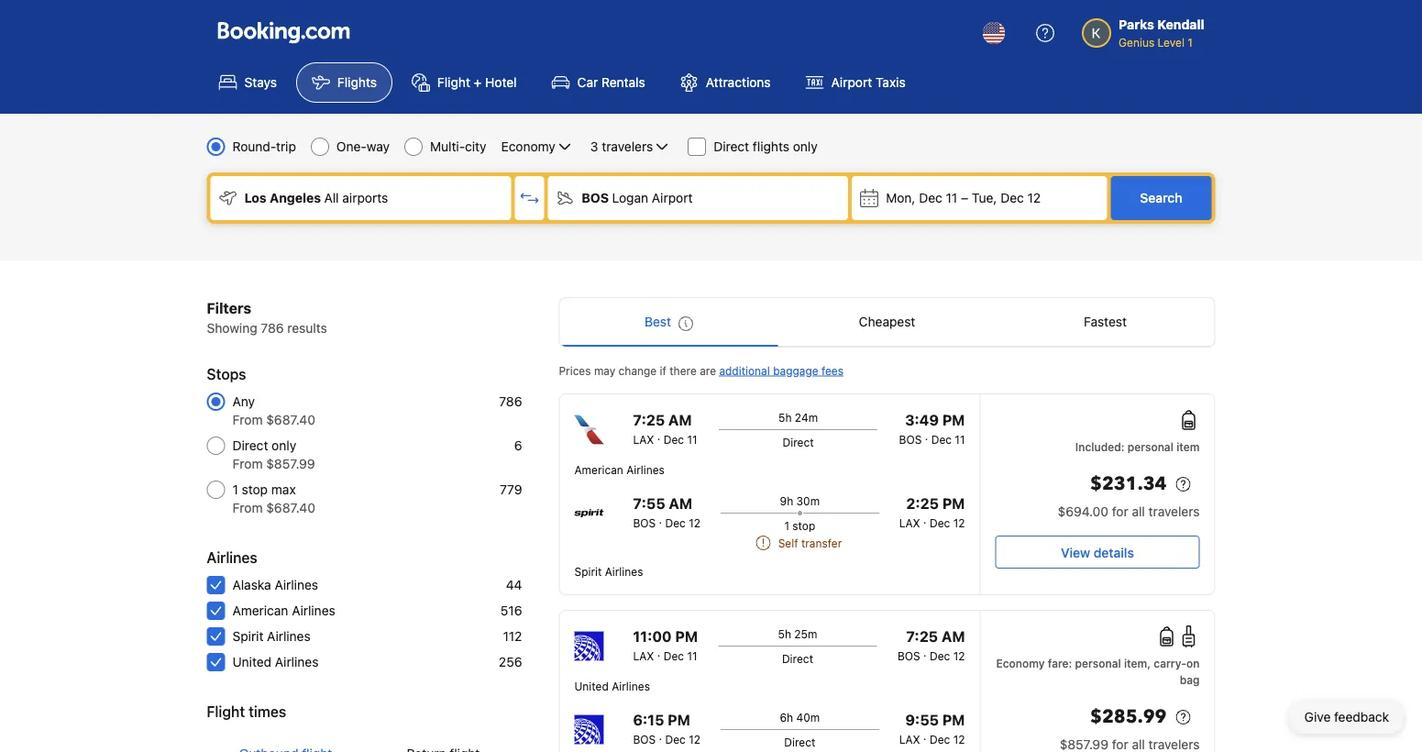 Task type: locate. For each thing, give the bounding box(es) containing it.
–
[[961, 190, 969, 205]]

pm right 3:49
[[943, 411, 965, 429]]

786 up 6 at left
[[499, 394, 522, 409]]

best
[[645, 314, 671, 329]]

personal
[[1128, 440, 1174, 453], [1076, 657, 1122, 670]]

flight for flight times
[[207, 703, 245, 721]]

pm for 9:55 pm
[[943, 711, 965, 729]]

. for 11:00 pm lax . dec 11
[[658, 646, 661, 659]]

united
[[233, 655, 272, 670], [575, 680, 609, 693]]

. down if
[[658, 429, 661, 442]]

results
[[287, 321, 327, 336]]

los angeles all airports
[[244, 190, 388, 205]]

0 vertical spatial stop
[[242, 482, 268, 497]]

0 horizontal spatial economy
[[501, 139, 556, 154]]

1 vertical spatial economy
[[997, 657, 1045, 670]]

from inside direct only from $857.99
[[233, 456, 263, 472]]

personal left item
[[1128, 440, 1174, 453]]

3
[[591, 139, 599, 154]]

item
[[1177, 440, 1200, 453]]

11
[[946, 190, 958, 205], [687, 433, 698, 446], [955, 433, 965, 446], [687, 649, 698, 662]]

only
[[793, 139, 818, 154], [272, 438, 296, 453]]

bos down 6:15
[[633, 733, 656, 746]]

2 $687.40 from the top
[[266, 500, 316, 516]]

5h left 24m
[[779, 411, 792, 424]]

. inside 2:25 pm lax . dec 12
[[924, 513, 927, 526]]

1 vertical spatial spirit
[[233, 629, 264, 644]]

feedback
[[1335, 710, 1390, 725]]

1 horizontal spatial stop
[[793, 519, 816, 532]]

1 inside parks kendall genius level 1
[[1188, 36, 1193, 49]]

12 inside 9:55 pm lax . dec 12
[[954, 733, 965, 746]]

economy inside economy fare: personal item, carry-on bag
[[997, 657, 1045, 670]]

pm right 2:25
[[943, 495, 965, 512]]

direct down the 6h 40m at right
[[785, 736, 816, 749]]

. up the 9:55
[[924, 646, 927, 659]]

0 vertical spatial flight
[[438, 75, 471, 90]]

1 vertical spatial 7:25
[[907, 628, 939, 645]]

11 inside 11:00 pm lax . dec 11
[[687, 649, 698, 662]]

dec for 7:25 am lax . dec 11
[[664, 433, 684, 446]]

dec inside 7:25 am bos . dec 12
[[930, 649, 951, 662]]

44
[[506, 577, 522, 593]]

included: personal item
[[1076, 440, 1200, 453]]

9:55
[[906, 711, 939, 729]]

0 horizontal spatial spirit
[[233, 629, 264, 644]]

lax down the 9:55
[[900, 733, 921, 746]]

flight for flight + hotel
[[438, 75, 471, 90]]

pm right the 9:55
[[943, 711, 965, 729]]

direct down "5h 24m"
[[783, 436, 814, 449]]

lax
[[633, 433, 654, 446], [900, 516, 921, 529], [633, 649, 654, 662], [900, 733, 921, 746]]

airport
[[832, 75, 873, 90], [652, 190, 693, 205]]

airport taxis
[[832, 75, 906, 90]]

. inside 3:49 pm bos . dec 11
[[925, 429, 929, 442]]

showing
[[207, 321, 257, 336]]

0 horizontal spatial american airlines
[[233, 603, 336, 618]]

1 vertical spatial $687.40
[[266, 500, 316, 516]]

spirit airlines up the 11:00
[[575, 565, 643, 578]]

11 left –
[[946, 190, 958, 205]]

3:49 pm bos . dec 11
[[900, 411, 965, 446]]

only right flights
[[793, 139, 818, 154]]

786 inside filters showing 786 results
[[261, 321, 284, 336]]

baggage
[[773, 364, 819, 377]]

1 vertical spatial from
[[233, 456, 263, 472]]

dec inside 3:49 pm bos . dec 11
[[932, 433, 952, 446]]

parks kendall genius level 1
[[1119, 17, 1205, 49]]

airlines
[[627, 463, 665, 476], [207, 549, 258, 566], [605, 565, 643, 578], [275, 577, 318, 593], [292, 603, 336, 618], [267, 629, 311, 644], [275, 655, 319, 670], [612, 680, 650, 693]]

786 left results
[[261, 321, 284, 336]]

0 horizontal spatial 7:25
[[633, 411, 665, 429]]

bos down 3:49
[[900, 433, 922, 446]]

7:25 down the change
[[633, 411, 665, 429]]

+
[[474, 75, 482, 90]]

5h for pm
[[778, 627, 792, 640]]

12 inside the 6:15 pm bos . dec 12
[[689, 733, 701, 746]]

11 down prices may change if there are additional baggage fees
[[687, 433, 698, 446]]

1 horizontal spatial united
[[575, 680, 609, 693]]

$687.40 inside any from $687.40
[[266, 412, 316, 427]]

0 horizontal spatial spirit airlines
[[233, 629, 311, 644]]

all
[[324, 190, 339, 205]]

7:25 am lax . dec 11
[[633, 411, 698, 446]]

pm for 11:00 pm
[[676, 628, 698, 645]]

dec inside 9:55 pm lax . dec 12
[[930, 733, 951, 746]]

. down the 11:00
[[658, 646, 661, 659]]

bos for 6:15 pm
[[633, 733, 656, 746]]

11 for 11:00 pm
[[687, 649, 698, 662]]

personal right fare:
[[1076, 657, 1122, 670]]

1 from from the top
[[233, 412, 263, 427]]

1 horizontal spatial flight
[[438, 75, 471, 90]]

travelers right all
[[1149, 504, 1200, 519]]

7:25 am bos . dec 12
[[898, 628, 965, 662]]

stop left the max
[[242, 482, 268, 497]]

airport left taxis
[[832, 75, 873, 90]]

0 horizontal spatial 1
[[233, 482, 238, 497]]

bos inside 7:25 am bos . dec 12
[[898, 649, 921, 662]]

1 horizontal spatial economy
[[997, 657, 1045, 670]]

from down any
[[233, 412, 263, 427]]

1 left the max
[[233, 482, 238, 497]]

0 vertical spatial economy
[[501, 139, 556, 154]]

0 horizontal spatial travelers
[[602, 139, 653, 154]]

times
[[249, 703, 286, 721]]

american
[[575, 463, 624, 476], [233, 603, 288, 618]]

7:25 inside 7:25 am bos . dec 12
[[907, 628, 939, 645]]

0 vertical spatial 1
[[1188, 36, 1193, 49]]

. down 6:15
[[659, 729, 662, 742]]

1 $687.40 from the top
[[266, 412, 316, 427]]

lax down 2:25
[[900, 516, 921, 529]]

1 vertical spatial flight
[[207, 703, 245, 721]]

self
[[778, 537, 799, 549]]

bos for 3:49 pm
[[900, 433, 922, 446]]

0 horizontal spatial flight
[[207, 703, 245, 721]]

bos left logan at left
[[582, 190, 609, 205]]

1
[[1188, 36, 1193, 49], [233, 482, 238, 497], [785, 519, 790, 532]]

only up $857.99
[[272, 438, 296, 453]]

stop up self transfer
[[793, 519, 816, 532]]

25m
[[795, 627, 818, 640]]

spirit airlines
[[575, 565, 643, 578], [233, 629, 311, 644]]

1 vertical spatial united airlines
[[575, 680, 650, 693]]

12 inside 7:25 am bos . dec 12
[[954, 649, 965, 662]]

. inside 7:55 am bos . dec 12
[[659, 513, 662, 526]]

. inside 7:25 am bos . dec 12
[[924, 646, 927, 659]]

12 inside 7:55 am bos . dec 12
[[689, 516, 701, 529]]

pm inside 3:49 pm bos . dec 11
[[943, 411, 965, 429]]

way
[[367, 139, 390, 154]]

from left $857.99
[[233, 456, 263, 472]]

$285.99
[[1091, 705, 1167, 730]]

0 horizontal spatial 786
[[261, 321, 284, 336]]

11 up the 6:15 pm bos . dec 12
[[687, 649, 698, 662]]

2 vertical spatial from
[[233, 500, 263, 516]]

0 vertical spatial am
[[669, 411, 692, 429]]

1 vertical spatial airport
[[652, 190, 693, 205]]

0 horizontal spatial tab list
[[207, 730, 522, 752]]

pm right the 11:00
[[676, 628, 698, 645]]

12
[[1028, 190, 1041, 205], [689, 516, 701, 529], [954, 516, 965, 529], [954, 649, 965, 662], [689, 733, 701, 746], [954, 733, 965, 746]]

2 vertical spatial am
[[942, 628, 965, 645]]

. inside 7:25 am lax . dec 11
[[658, 429, 661, 442]]

11:00 pm lax . dec 11
[[633, 628, 698, 662]]

lax inside 7:25 am lax . dec 11
[[633, 433, 654, 446]]

pm right 6:15
[[668, 711, 691, 729]]

lax down the 11:00
[[633, 649, 654, 662]]

516
[[501, 603, 522, 618]]

dec inside 2:25 pm lax . dec 12
[[930, 516, 951, 529]]

direct down the '5h 25m'
[[782, 652, 814, 665]]

pm for 6:15 pm
[[668, 711, 691, 729]]

7:25 inside 7:25 am lax . dec 11
[[633, 411, 665, 429]]

0 horizontal spatial personal
[[1076, 657, 1122, 670]]

. inside 9:55 pm lax . dec 12
[[924, 729, 927, 742]]

spirit down alaska
[[233, 629, 264, 644]]

7:55
[[633, 495, 666, 512]]

bos down 7:55
[[633, 516, 656, 529]]

spirit airlines down alaska airlines at the left of page
[[233, 629, 311, 644]]

transfer
[[802, 537, 842, 549]]

tab list containing best
[[560, 298, 1215, 348]]

1 horizontal spatial only
[[793, 139, 818, 154]]

. for 6:15 pm bos . dec 12
[[659, 729, 662, 742]]

5h left 25m
[[778, 627, 792, 640]]

1 vertical spatial american airlines
[[233, 603, 336, 618]]

1 for 1 stop max from $687.40
[[233, 482, 238, 497]]

1 horizontal spatial american
[[575, 463, 624, 476]]

round-trip
[[233, 139, 296, 154]]

from inside 1 stop max from $687.40
[[233, 500, 263, 516]]

american airlines up 7:55
[[575, 463, 665, 476]]

stop inside 1 stop max from $687.40
[[242, 482, 268, 497]]

fastest button
[[997, 298, 1215, 346]]

12 inside 2:25 pm lax . dec 12
[[954, 516, 965, 529]]

1 horizontal spatial spirit
[[575, 565, 602, 578]]

max
[[271, 482, 296, 497]]

. down 7:55
[[659, 513, 662, 526]]

am inside 7:25 am lax . dec 11
[[669, 411, 692, 429]]

1 vertical spatial 786
[[499, 394, 522, 409]]

am inside 7:55 am bos . dec 12
[[669, 495, 693, 512]]

car
[[578, 75, 598, 90]]

dec inside 7:55 am bos . dec 12
[[666, 516, 686, 529]]

1 vertical spatial personal
[[1076, 657, 1122, 670]]

car rentals
[[578, 75, 646, 90]]

0 vertical spatial $687.40
[[266, 412, 316, 427]]

1 inside 1 stop max from $687.40
[[233, 482, 238, 497]]

11 up 2:25 pm lax . dec 12
[[955, 433, 965, 446]]

lax inside 11:00 pm lax . dec 11
[[633, 649, 654, 662]]

tab list
[[560, 298, 1215, 348], [207, 730, 522, 752]]

lax for 11:00 pm
[[633, 649, 654, 662]]

0 vertical spatial travelers
[[602, 139, 653, 154]]

there
[[670, 364, 697, 377]]

2 horizontal spatial 1
[[1188, 36, 1193, 49]]

1 vertical spatial 1
[[233, 482, 238, 497]]

. down 3:49
[[925, 429, 929, 442]]

flight left times at the left bottom of the page
[[207, 703, 245, 721]]

fare:
[[1048, 657, 1073, 670]]

11 for 7:25 am
[[687, 433, 698, 446]]

pm inside 9:55 pm lax . dec 12
[[943, 711, 965, 729]]

$687.40 up direct only from $857.99
[[266, 412, 316, 427]]

1 vertical spatial stop
[[793, 519, 816, 532]]

united airlines up 6:15
[[575, 680, 650, 693]]

dec for 7:55 am bos . dec 12
[[666, 516, 686, 529]]

$687.40 down the max
[[266, 500, 316, 516]]

cheapest
[[859, 314, 916, 329]]

bos up the 9:55
[[898, 649, 921, 662]]

best button
[[560, 298, 778, 346]]

0 vertical spatial tab list
[[560, 298, 1215, 348]]

prices
[[559, 364, 591, 377]]

give feedback button
[[1290, 701, 1404, 734]]

. down 2:25
[[924, 513, 927, 526]]

1 horizontal spatial 7:25
[[907, 628, 939, 645]]

7:25 up the 9:55
[[907, 628, 939, 645]]

0 horizontal spatial united
[[233, 655, 272, 670]]

american airlines
[[575, 463, 665, 476], [233, 603, 336, 618]]

self transfer
[[778, 537, 842, 549]]

flight left +
[[438, 75, 471, 90]]

1 vertical spatial 5h
[[778, 627, 792, 640]]

dec for 9:55 pm lax . dec 12
[[930, 733, 951, 746]]

2 from from the top
[[233, 456, 263, 472]]

0 vertical spatial united airlines
[[233, 655, 319, 670]]

american airlines down alaska airlines at the left of page
[[233, 603, 336, 618]]

from down direct only from $857.99
[[233, 500, 263, 516]]

lax inside 9:55 pm lax . dec 12
[[900, 733, 921, 746]]

economy for economy
[[501, 139, 556, 154]]

12 for 2:25 pm
[[954, 516, 965, 529]]

dec for 2:25 pm lax . dec 12
[[930, 516, 951, 529]]

$231.34 region
[[996, 470, 1200, 503]]

attractions link
[[665, 62, 787, 103]]

. inside the 6:15 pm bos . dec 12
[[659, 729, 662, 742]]

0 horizontal spatial stop
[[242, 482, 268, 497]]

if
[[660, 364, 667, 377]]

pm inside 11:00 pm lax . dec 11
[[676, 628, 698, 645]]

stays
[[244, 75, 277, 90]]

1 horizontal spatial 1
[[785, 519, 790, 532]]

1 vertical spatial only
[[272, 438, 296, 453]]

one-
[[337, 139, 367, 154]]

.
[[658, 429, 661, 442], [925, 429, 929, 442], [659, 513, 662, 526], [924, 513, 927, 526], [658, 646, 661, 659], [924, 646, 927, 659], [659, 729, 662, 742], [924, 729, 927, 742]]

0 vertical spatial 7:25
[[633, 411, 665, 429]]

0 horizontal spatial united airlines
[[233, 655, 319, 670]]

1 horizontal spatial tab list
[[560, 298, 1215, 348]]

0 horizontal spatial only
[[272, 438, 296, 453]]

spirit right 44
[[575, 565, 602, 578]]

round-
[[233, 139, 276, 154]]

1 horizontal spatial united airlines
[[575, 680, 650, 693]]

11 inside 3:49 pm bos . dec 11
[[955, 433, 965, 446]]

0 vertical spatial airport
[[832, 75, 873, 90]]

pm
[[943, 411, 965, 429], [943, 495, 965, 512], [676, 628, 698, 645], [668, 711, 691, 729], [943, 711, 965, 729]]

direct down any from $687.40
[[233, 438, 268, 453]]

1 horizontal spatial spirit airlines
[[575, 565, 643, 578]]

flight times
[[207, 703, 286, 721]]

. inside 11:00 pm lax . dec 11
[[658, 646, 661, 659]]

bos inside the 6:15 pm bos . dec 12
[[633, 733, 656, 746]]

3 from from the top
[[233, 500, 263, 516]]

1 vertical spatial spirit airlines
[[233, 629, 311, 644]]

256
[[499, 655, 522, 670]]

$687.40
[[266, 412, 316, 427], [266, 500, 316, 516]]

logan
[[612, 190, 649, 205]]

112
[[503, 629, 522, 644]]

11 inside 7:25 am lax . dec 11
[[687, 433, 698, 446]]

angeles
[[270, 190, 321, 205]]

included:
[[1076, 440, 1125, 453]]

lax inside 2:25 pm lax . dec 12
[[900, 516, 921, 529]]

1 horizontal spatial 786
[[499, 394, 522, 409]]

travelers right 3 at top left
[[602, 139, 653, 154]]

0 vertical spatial personal
[[1128, 440, 1174, 453]]

pm inside 2:25 pm lax . dec 12
[[943, 495, 965, 512]]

0 vertical spatial american airlines
[[575, 463, 665, 476]]

dec inside the 6:15 pm bos . dec 12
[[666, 733, 686, 746]]

2 vertical spatial 1
[[785, 519, 790, 532]]

direct for 11:00 pm
[[782, 652, 814, 665]]

pm inside the 6:15 pm bos . dec 12
[[668, 711, 691, 729]]

stays link
[[203, 62, 293, 103]]

1 right the level
[[1188, 36, 1193, 49]]

6:15 pm bos . dec 12
[[633, 711, 701, 746]]

1 horizontal spatial travelers
[[1149, 504, 1200, 519]]

1 vertical spatial american
[[233, 603, 288, 618]]

1 horizontal spatial airport
[[832, 75, 873, 90]]

bos inside 3:49 pm bos . dec 11
[[900, 433, 922, 446]]

mon, dec 11 – tue, dec 12
[[886, 190, 1041, 205]]

airport right logan at left
[[652, 190, 693, 205]]

1 vertical spatial am
[[669, 495, 693, 512]]

12 for 6:15 pm
[[689, 733, 701, 746]]

am for 3:49 pm
[[669, 411, 692, 429]]

0 vertical spatial 5h
[[779, 411, 792, 424]]

one-way
[[337, 139, 390, 154]]

0 vertical spatial from
[[233, 412, 263, 427]]

0 vertical spatial 786
[[261, 321, 284, 336]]

7:55 am bos . dec 12
[[633, 495, 701, 529]]

economy right city
[[501, 139, 556, 154]]

airports
[[342, 190, 388, 205]]

economy left fare:
[[997, 657, 1045, 670]]

united airlines up times at the left bottom of the page
[[233, 655, 319, 670]]

dec inside 7:25 am lax . dec 11
[[664, 433, 684, 446]]

bos inside 7:55 am bos . dec 12
[[633, 516, 656, 529]]

dec inside 11:00 pm lax . dec 11
[[664, 649, 684, 662]]

booking.com logo image
[[218, 22, 350, 44], [218, 22, 350, 44]]

travelers
[[602, 139, 653, 154], [1149, 504, 1200, 519]]

all
[[1132, 504, 1146, 519]]

1 up self
[[785, 519, 790, 532]]

2:25 pm lax . dec 12
[[900, 495, 965, 529]]

. for 2:25 pm lax . dec 12
[[924, 513, 927, 526]]

. down the 9:55
[[924, 729, 927, 742]]

are
[[700, 364, 716, 377]]

direct for 7:25 am
[[783, 436, 814, 449]]

lax up 7:55
[[633, 433, 654, 446]]



Task type: describe. For each thing, give the bounding box(es) containing it.
personal inside economy fare: personal item, carry-on bag
[[1076, 657, 1122, 670]]

dec for 7:25 am bos . dec 12
[[930, 649, 951, 662]]

0 vertical spatial spirit airlines
[[575, 565, 643, 578]]

1 horizontal spatial american airlines
[[575, 463, 665, 476]]

tue,
[[972, 190, 998, 205]]

lax for 2:25 pm
[[900, 516, 921, 529]]

genius
[[1119, 36, 1155, 49]]

1 for 1 stop
[[785, 519, 790, 532]]

$694.00 for all travelers
[[1058, 504, 1200, 519]]

$231.34
[[1091, 472, 1167, 497]]

economy fare: personal item, carry-on bag
[[997, 657, 1200, 686]]

12 for 9:55 pm
[[954, 733, 965, 746]]

prices may change if there are additional baggage fees
[[559, 364, 844, 377]]

lax for 7:25 am
[[633, 433, 654, 446]]

am for 2:25 pm
[[669, 495, 693, 512]]

0 horizontal spatial airport
[[652, 190, 693, 205]]

view details
[[1061, 545, 1135, 560]]

change
[[619, 364, 657, 377]]

stop for 1 stop max from $687.40
[[242, 482, 268, 497]]

12 for 7:25 am
[[954, 649, 965, 662]]

6h
[[780, 711, 794, 724]]

bos logan airport
[[582, 190, 693, 205]]

may
[[594, 364, 616, 377]]

view
[[1061, 545, 1091, 560]]

carry-
[[1154, 657, 1187, 670]]

economy for economy fare: personal item, carry-on bag
[[997, 657, 1045, 670]]

airport taxis link
[[790, 62, 922, 103]]

11 for 3:49 pm
[[955, 433, 965, 446]]

2:25
[[907, 495, 939, 512]]

additional
[[720, 364, 770, 377]]

trip
[[276, 139, 296, 154]]

1 horizontal spatial personal
[[1128, 440, 1174, 453]]

any
[[233, 394, 255, 409]]

0 horizontal spatial american
[[233, 603, 288, 618]]

hotel
[[485, 75, 517, 90]]

any from $687.40
[[233, 394, 316, 427]]

7:25 for 7:25 am bos . dec 12
[[907, 628, 939, 645]]

1 stop
[[785, 519, 816, 532]]

attractions
[[706, 75, 771, 90]]

direct only from $857.99
[[233, 438, 315, 472]]

direct for 6:15 pm
[[785, 736, 816, 749]]

1 vertical spatial tab list
[[207, 730, 522, 752]]

details
[[1094, 545, 1135, 560]]

give
[[1305, 710, 1331, 725]]

travelers inside popup button
[[602, 139, 653, 154]]

stop for 1 stop
[[793, 519, 816, 532]]

bos for 7:25 am
[[898, 649, 921, 662]]

on
[[1187, 657, 1200, 670]]

9h 30m
[[780, 494, 820, 507]]

12 inside popup button
[[1028, 190, 1041, 205]]

flight + hotel link
[[396, 62, 533, 103]]

multi-city
[[430, 139, 487, 154]]

mon,
[[886, 190, 916, 205]]

only inside direct only from $857.99
[[272, 438, 296, 453]]

0 vertical spatial united
[[233, 655, 272, 670]]

3 travelers
[[591, 139, 653, 154]]

9h
[[780, 494, 794, 507]]

6:15
[[633, 711, 665, 729]]

1 vertical spatial united
[[575, 680, 609, 693]]

flights
[[753, 139, 790, 154]]

best image
[[679, 316, 693, 331]]

filters
[[207, 300, 252, 317]]

24m
[[795, 411, 818, 424]]

city
[[465, 139, 487, 154]]

from inside any from $687.40
[[233, 412, 263, 427]]

9:55 pm lax . dec 12
[[900, 711, 965, 746]]

$285.99 region
[[996, 703, 1200, 736]]

11:00
[[633, 628, 672, 645]]

0 vertical spatial american
[[575, 463, 624, 476]]

kendall
[[1158, 17, 1205, 32]]

flights link
[[296, 62, 393, 103]]

filters showing 786 results
[[207, 300, 327, 336]]

best image
[[679, 316, 693, 331]]

rentals
[[602, 75, 646, 90]]

search
[[1141, 190, 1183, 205]]

30m
[[797, 494, 820, 507]]

. for 7:25 am bos . dec 12
[[924, 646, 927, 659]]

dec for 11:00 pm lax . dec 11
[[664, 649, 684, 662]]

fastest
[[1084, 314, 1127, 329]]

. for 3:49 pm bos . dec 11
[[925, 429, 929, 442]]

dec for 6:15 pm bos . dec 12
[[666, 733, 686, 746]]

0 vertical spatial only
[[793, 139, 818, 154]]

direct left flights
[[714, 139, 750, 154]]

give feedback
[[1305, 710, 1390, 725]]

lax for 9:55 pm
[[900, 733, 921, 746]]

level
[[1158, 36, 1185, 49]]

0 vertical spatial spirit
[[575, 565, 602, 578]]

. for 7:25 am lax . dec 11
[[658, 429, 661, 442]]

$687.40 inside 1 stop max from $687.40
[[266, 500, 316, 516]]

. for 9:55 pm lax . dec 12
[[924, 729, 927, 742]]

additional baggage fees link
[[720, 364, 844, 377]]

40m
[[797, 711, 820, 724]]

flight + hotel
[[438, 75, 517, 90]]

view details button
[[996, 536, 1200, 569]]

direct inside direct only from $857.99
[[233, 438, 268, 453]]

pm for 3:49 pm
[[943, 411, 965, 429]]

flights
[[338, 75, 377, 90]]

12 for 7:55 am
[[689, 516, 701, 529]]

cheapest button
[[778, 298, 997, 346]]

am inside 7:25 am bos . dec 12
[[942, 628, 965, 645]]

1 stop max from $687.40
[[233, 482, 316, 516]]

6
[[514, 438, 522, 453]]

los
[[244, 190, 267, 205]]

7:25 for 7:25 am lax . dec 11
[[633, 411, 665, 429]]

5h 25m
[[778, 627, 818, 640]]

pm for 2:25 pm
[[943, 495, 965, 512]]

1 vertical spatial travelers
[[1149, 504, 1200, 519]]

11 inside popup button
[[946, 190, 958, 205]]

multi-
[[430, 139, 465, 154]]

mon, dec 11 – tue, dec 12 button
[[852, 176, 1108, 220]]

alaska airlines
[[233, 577, 318, 593]]

taxis
[[876, 75, 906, 90]]

$857.99
[[266, 456, 315, 472]]

item,
[[1125, 657, 1151, 670]]

. for 7:55 am bos . dec 12
[[659, 513, 662, 526]]

bag
[[1180, 673, 1200, 686]]

dec for 3:49 pm bos . dec 11
[[932, 433, 952, 446]]

5h for am
[[779, 411, 792, 424]]

bos for 7:55 am
[[633, 516, 656, 529]]

search button
[[1111, 176, 1212, 220]]

stops
[[207, 366, 246, 383]]



Task type: vqa. For each thing, say whether or not it's contained in the screenshot.
Checked to the top
no



